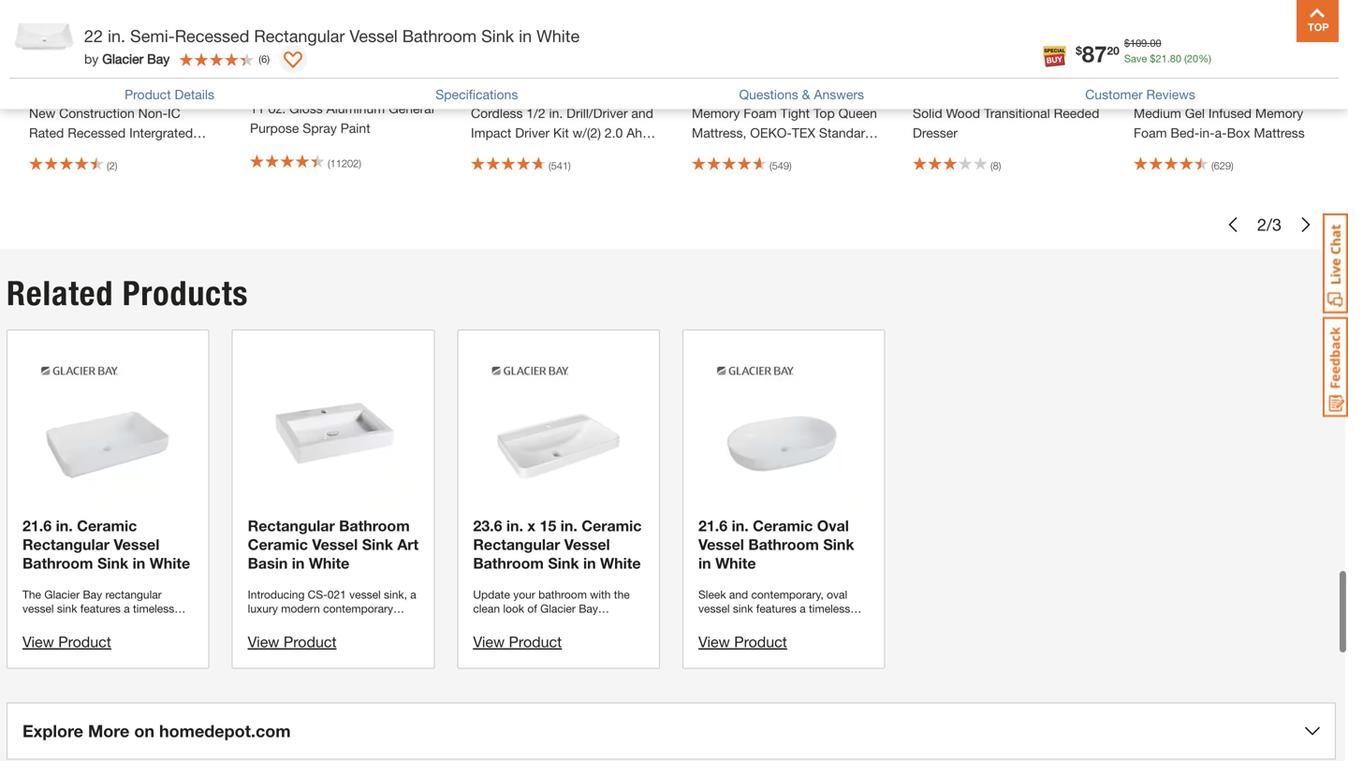Task type: locate. For each thing, give the bounding box(es) containing it.
)
[[267, 53, 270, 65], [359, 157, 361, 169], [115, 160, 117, 172], [568, 160, 571, 172], [789, 160, 792, 172], [999, 160, 1001, 172], [1231, 160, 1234, 172]]

0 vertical spatial 2
[[109, 160, 115, 172]]

queen
[[839, 105, 877, 121]]

product for rectangular bathroom ceramic vessel sink art basin in white
[[284, 633, 337, 651]]

driver
[[515, 125, 550, 140]]

white inside 21.6 in. ceramic oval vessel bathroom sink in white
[[715, 554, 756, 572]]

white inside rectangular bathroom ceramic vessel sink art basin in white
[[309, 554, 350, 572]]

1 horizontal spatial foam
[[1134, 125, 1167, 140]]

1 horizontal spatial 6
[[261, 53, 267, 65]]

0 horizontal spatial foam
[[744, 105, 777, 121]]

$
[[1124, 37, 1130, 49], [1076, 44, 1082, 57], [1150, 52, 1156, 65]]

) for ghostbed dream king hybrid 10 inch medium gel infused memory foam bed-in-a-box mattress
[[1231, 160, 1234, 172]]

top
[[814, 105, 835, 121]]

foam down questions
[[744, 105, 777, 121]]

customer reviews button
[[1085, 85, 1196, 104], [1085, 85, 1196, 104]]

rectangular inside rectangular bathroom ceramic vessel sink art basin in white
[[248, 517, 335, 535]]

bathroom inside 21.6 in. ceramic rectangular vessel bathroom sink in white
[[22, 554, 93, 572]]

white inside 21.6 in. ceramic rectangular vessel bathroom sink in white
[[150, 554, 190, 572]]

related products
[[7, 273, 248, 314]]

1 vertical spatial and
[[583, 145, 605, 160]]

4 view product from the left
[[473, 633, 562, 651]]

ceramic for 21.6 in. ceramic rectangular vessel bathroom sink in white
[[77, 517, 137, 535]]

display image
[[284, 51, 302, 70]]

1 horizontal spatial $
[[1124, 37, 1130, 49]]

3 view product link from the left
[[698, 633, 787, 651]]

2 left 3
[[1257, 214, 1267, 234]]

1/2
[[527, 105, 545, 121]]

product image image
[[14, 9, 75, 70]]

6
[[261, 53, 267, 65], [29, 86, 36, 101]]

gel
[[824, 86, 844, 101], [1185, 105, 1205, 121]]

pine
[[1065, 86, 1090, 101]]

0 horizontal spatial .
[[1147, 37, 1150, 49]]

novilla
[[692, 68, 734, 84]]

0 vertical spatial medium
[[728, 86, 775, 101]]

kit inside ryobi one+ hp 18v brushless cordless 1/2 in. drill/driver and impact driver kit w/(2) 2.0 ah batteries, charger, and bag
[[553, 125, 569, 140]]

recessed up details
[[175, 26, 249, 46]]

21.6 inside 21.6 in. ceramic oval vessel bathroom sink in white
[[698, 517, 728, 535]]

0 horizontal spatial 21.6
[[22, 517, 52, 535]]

rectangular
[[254, 26, 345, 46], [248, 517, 335, 535], [22, 536, 110, 553], [473, 536, 560, 553]]

1 view product link from the left
[[22, 633, 111, 651]]

welwick
[[913, 68, 965, 84]]

in inside rectangular bathroom ceramic vessel sink art basin in white
[[292, 554, 305, 572]]

( 6 )
[[259, 53, 270, 65]]

view for 23.6 in. x 15 in. ceramic rectangular vessel bathroom sink in white
[[473, 633, 505, 651]]

sink
[[481, 26, 514, 46], [362, 536, 393, 553], [823, 536, 854, 553], [97, 554, 128, 572], [548, 554, 579, 572]]

1 vertical spatial kit
[[57, 145, 73, 160]]

( down oeko-
[[770, 160, 772, 172]]

1 horizontal spatial kit
[[553, 125, 569, 140]]

recessed down the construction
[[68, 125, 126, 140]]

6 for (
[[261, 53, 267, 65]]

1 horizontal spatial 20
[[1187, 52, 1199, 65]]

a-
[[1215, 125, 1227, 140]]

11
[[250, 101, 265, 116]]

customer
[[1085, 86, 1143, 102]]

1 vertical spatial recessed
[[68, 125, 126, 140]]

ceramic inside rectangular bathroom ceramic vessel sink art basin in white
[[248, 536, 308, 553]]

medium left the to
[[728, 86, 775, 101]]

1 horizontal spatial and
[[631, 105, 653, 121]]

and up ah
[[631, 105, 653, 121]]

details
[[175, 86, 214, 102]]

maxxima
[[29, 68, 85, 84]]

0 horizontal spatial $
[[1076, 44, 1082, 57]]

$ inside $ 87 20
[[1076, 44, 1082, 57]]

view for 21.6 in. ceramic rectangular vessel bathroom sink in white
[[22, 633, 54, 651]]

1 horizontal spatial gel
[[1185, 105, 1205, 121]]

and
[[631, 105, 653, 121], [583, 145, 605, 160]]

8
[[993, 160, 999, 172]]

/
[[1267, 214, 1272, 234]]

bathroom inside 21.6 in. ceramic oval vessel bathroom sink in white
[[748, 536, 819, 553]]

) for maxxima 6 in. round 2700k warm white new construction non-ic rated recessed intergrated led kit
[[115, 160, 117, 172]]

87
[[1082, 40, 1107, 67]]

view for 21.6 in. ceramic oval vessel bathroom sink in white
[[698, 633, 730, 651]]

$ 87 20
[[1076, 40, 1120, 67]]

live chat image
[[1323, 213, 1348, 314]]

20
[[1107, 44, 1120, 57], [1187, 52, 1199, 65]]

21.6 for 21.6 in. ceramic rectangular vessel bathroom sink in white
[[22, 517, 52, 535]]

0 horizontal spatial 20
[[1107, 44, 1120, 57]]

rectangular bathroom ceramic vessel sink art basin in white image
[[248, 345, 419, 516]]

ceramic inside 21.6 in. ceramic oval vessel bathroom sink in white
[[753, 517, 813, 535]]

kit up charger,
[[553, 125, 569, 140]]

cordless
[[471, 105, 523, 121]]

1 vertical spatial foam
[[1134, 125, 1167, 140]]

1 view from the left
[[22, 633, 54, 651]]

3 view product from the left
[[698, 633, 787, 651]]

6 up rust- on the left top
[[261, 53, 267, 65]]

( 11202 )
[[328, 157, 361, 169]]

0 vertical spatial foam
[[744, 105, 777, 121]]

0 vertical spatial and
[[631, 105, 653, 121]]

specifications
[[436, 86, 518, 102]]

construction
[[59, 105, 135, 121]]

2 horizontal spatial $
[[1150, 52, 1156, 65]]

2 view from the left
[[248, 633, 279, 651]]

inch
[[1267, 86, 1291, 101]]

20 right 80
[[1187, 52, 1199, 65]]

( for novilla 12 in. medium to firm gel memory foam tight top queen mattress, oeko-tex standard 100 certification mattresses
[[770, 160, 772, 172]]

charger,
[[530, 145, 580, 160]]

1 horizontal spatial medium
[[1134, 105, 1181, 121]]

in
[[519, 26, 532, 46], [989, 86, 999, 101], [133, 554, 145, 572], [292, 554, 305, 572], [698, 554, 711, 572], [583, 554, 596, 572]]

( down spray
[[328, 157, 330, 169]]

dream
[[1134, 86, 1172, 101]]

memory up mattress,
[[692, 105, 740, 121]]

6 in. round 2700k warm white new construction non-ic rated recessed intergrated led kit image
[[20, 0, 226, 55]]

on
[[134, 721, 154, 741]]

purpose
[[250, 120, 299, 136]]

2 memory from the left
[[1255, 105, 1304, 121]]

to
[[779, 86, 791, 101]]

rectangular bathroom ceramic vessel sink art basin in white
[[248, 517, 419, 572]]

in inside 23.6 in. x 15 in. ceramic rectangular vessel bathroom sink in white
[[583, 554, 596, 572]]

( for rust-oleum painter's touch 2x 11 oz. gloss aluminum general purpose spray paint
[[328, 157, 330, 169]]

) for rust-oleum painter's touch 2x 11 oz. gloss aluminum general purpose spray paint
[[359, 157, 361, 169]]

and down w/(2)
[[583, 145, 605, 160]]

0 vertical spatial .
[[1147, 37, 1150, 49]]

wood
[[946, 105, 980, 121]]

2 21.6 from the left
[[698, 517, 728, 535]]

vessel inside 21.6 in. ceramic oval vessel bathroom sink in white
[[698, 536, 744, 553]]

bag
[[609, 145, 632, 160]]

tex
[[792, 125, 815, 140]]

vessel inside 21.6 in. ceramic rectangular vessel bathroom sink in white
[[114, 536, 159, 553]]

0 horizontal spatial and
[[583, 145, 605, 160]]

0 vertical spatial gel
[[824, 86, 844, 101]]

intergrated
[[129, 125, 193, 140]]

$ for 109
[[1124, 37, 1130, 49]]

21.6 in. ceramic rectangular vessel bathroom sink in white
[[22, 517, 190, 572]]

1 horizontal spatial recessed
[[175, 26, 249, 46]]

ceramic inside 21.6 in. ceramic rectangular vessel bathroom sink in white
[[77, 517, 137, 535]]

view product link for 21.6 in. ceramic rectangular vessel bathroom sink in white
[[22, 633, 111, 651]]

0 horizontal spatial memory
[[692, 105, 740, 121]]

1 horizontal spatial memory
[[1255, 105, 1304, 121]]

4 view product link from the left
[[473, 633, 562, 651]]

(
[[1184, 52, 1187, 65], [259, 53, 261, 65], [328, 157, 330, 169], [107, 160, 109, 172], [549, 160, 551, 172], [770, 160, 772, 172], [991, 160, 993, 172], [1212, 160, 1214, 172]]

56
[[971, 86, 985, 101]]

21
[[1156, 52, 1167, 65]]

medium down dream
[[1134, 105, 1181, 121]]

view
[[22, 633, 54, 651], [248, 633, 279, 651], [698, 633, 730, 651], [473, 633, 505, 651]]

( down the construction
[[107, 160, 109, 172]]

$ up "save"
[[1124, 37, 1130, 49]]

product details
[[125, 86, 214, 102]]

$ up pine
[[1076, 44, 1082, 57]]

11 oz. gloss aluminum general purpose spray paint image
[[241, 0, 447, 55]]

( right 80
[[1184, 52, 1187, 65]]

in. inside 21.6 in. ceramic oval vessel bathroom sink in white
[[732, 517, 749, 535]]

21.6
[[22, 517, 52, 535], [698, 517, 728, 535]]

basin
[[248, 554, 288, 572]]

view product for 21.6 in. ceramic rectangular vessel bathroom sink in white
[[22, 633, 111, 651]]

rust-oleum painter's touch 2x 11 oz. gloss aluminum general purpose spray paint
[[250, 68, 434, 136]]

( down driver
[[549, 160, 551, 172]]

kit inside maxxima 6 in. round 2700k warm white new construction non-ic rated recessed intergrated led kit
[[57, 145, 73, 160]]

3 view from the left
[[698, 633, 730, 651]]

( down transitional
[[991, 160, 993, 172]]

memory
[[692, 105, 740, 121], [1255, 105, 1304, 121]]

art
[[397, 536, 419, 553]]

6 for maxxima
[[29, 86, 36, 101]]

product for 21.6 in. ceramic rectangular vessel bathroom sink in white
[[58, 633, 111, 651]]

customer reviews
[[1085, 86, 1196, 102]]

1 vertical spatial .
[[1167, 52, 1170, 65]]

1 horizontal spatial .
[[1167, 52, 1170, 65]]

21.6 inside 21.6 in. ceramic rectangular vessel bathroom sink in white
[[22, 517, 52, 535]]

0 horizontal spatial recessed
[[68, 125, 126, 140]]

&
[[802, 86, 810, 102]]

ghostbed
[[1134, 68, 1208, 84]]

foam inside ghostbed dream king hybrid 10 inch medium gel infused memory foam bed-in-a-box mattress
[[1134, 125, 1167, 140]]

medium inside novilla 12 in. medium to firm gel memory foam tight top queen mattress, oeko-tex standard 100 certification mattresses
[[728, 86, 775, 101]]

save
[[1124, 52, 1147, 65]]

in. inside novilla 12 in. medium to firm gel memory foam tight top queen mattress, oeko-tex standard 100 certification mattresses
[[710, 86, 724, 101]]

1 view product from the left
[[22, 633, 111, 651]]

22 in. semi-recessed rectangular vessel bathroom sink in white
[[84, 26, 580, 46]]

memory up mattress
[[1255, 105, 1304, 121]]

$ down 00
[[1150, 52, 1156, 65]]

1 horizontal spatial 21.6
[[698, 517, 728, 535]]

2 view product link from the left
[[248, 633, 337, 651]]

.
[[1147, 37, 1150, 49], [1167, 52, 1170, 65]]

20 left "save"
[[1107, 44, 1120, 57]]

0 horizontal spatial kit
[[57, 145, 73, 160]]

mattresses
[[792, 145, 856, 160]]

product for 23.6 in. x 15 in. ceramic rectangular vessel bathroom sink in white
[[509, 633, 562, 651]]

1 vertical spatial gel
[[1185, 105, 1205, 121]]

transitional
[[984, 105, 1050, 121]]

gel up top
[[824, 86, 844, 101]]

view product for 23.6 in. x 15 in. ceramic rectangular vessel bathroom sink in white
[[473, 633, 562, 651]]

0 horizontal spatial 6
[[29, 86, 36, 101]]

1 21.6 from the left
[[22, 517, 52, 535]]

( down in-
[[1212, 160, 1214, 172]]

reviews
[[1146, 86, 1196, 102]]

impact
[[471, 125, 511, 140]]

1 horizontal spatial 2
[[1257, 214, 1267, 234]]

in. inside maxxima 6 in. round 2700k warm white new construction non-ic rated recessed intergrated led kit
[[40, 86, 54, 101]]

0 horizontal spatial 2
[[109, 160, 115, 172]]

foam left bed-
[[1134, 125, 1167, 140]]

in. inside ryobi one+ hp 18v brushless cordless 1/2 in. drill/driver and impact driver kit w/(2) 2.0 ah batteries, charger, and bag
[[549, 105, 563, 121]]

2 / 3
[[1257, 214, 1282, 234]]

0 vertical spatial kit
[[553, 125, 569, 140]]

2 view product from the left
[[248, 633, 337, 651]]

memory inside ghostbed dream king hybrid 10 inch medium gel infused memory foam bed-in-a-box mattress
[[1255, 105, 1304, 121]]

6 inside maxxima 6 in. round 2700k warm white new construction non-ic rated recessed intergrated led kit
[[29, 86, 36, 101]]

0 vertical spatial 6
[[261, 53, 267, 65]]

in inside welwick designs 6-drawer 56 in w natural pine solid wood transitional reeded dresser
[[989, 86, 999, 101]]

maxxima 6 in. round 2700k warm white new construction non-ic rated recessed intergrated led kit
[[29, 68, 213, 160]]

sink inside 21.6 in. ceramic oval vessel bathroom sink in white
[[823, 536, 854, 553]]

gel down king
[[1185, 105, 1205, 121]]

white
[[537, 26, 580, 46], [179, 86, 213, 101], [150, 554, 190, 572], [309, 554, 350, 572], [715, 554, 756, 572], [600, 554, 641, 572]]

1 vertical spatial medium
[[1134, 105, 1181, 121]]

$ for 87
[[1076, 44, 1082, 57]]

0 horizontal spatial medium
[[728, 86, 775, 101]]

6 up new
[[29, 86, 36, 101]]

1 memory from the left
[[692, 105, 740, 121]]

kit right the led
[[57, 145, 73, 160]]

sink inside rectangular bathroom ceramic vessel sink art basin in white
[[362, 536, 393, 553]]

questions & answers button
[[739, 85, 864, 104], [739, 85, 864, 104]]

2 down the construction
[[109, 160, 115, 172]]

bed-
[[1171, 125, 1200, 140]]

4 view from the left
[[473, 633, 505, 651]]

( for maxxima 6 in. round 2700k warm white new construction non-ic rated recessed intergrated led kit
[[107, 160, 109, 172]]

dresser
[[913, 125, 958, 140]]

general
[[389, 101, 434, 116]]

0 horizontal spatial gel
[[824, 86, 844, 101]]

semi-
[[130, 26, 175, 46]]

ceramic inside 23.6 in. x 15 in. ceramic rectangular vessel bathroom sink in white
[[582, 517, 642, 535]]

1 vertical spatial 6
[[29, 86, 36, 101]]



Task type: describe. For each thing, give the bounding box(es) containing it.
15
[[540, 517, 556, 535]]

spray
[[303, 120, 337, 136]]

reeded
[[1054, 105, 1100, 121]]

( 541 )
[[549, 160, 571, 172]]

2.0
[[605, 125, 623, 140]]

homedepot.com
[[159, 721, 291, 741]]

549
[[772, 160, 789, 172]]

( 8 )
[[991, 160, 1001, 172]]

in inside 21.6 in. ceramic rectangular vessel bathroom sink in white
[[133, 554, 145, 572]]

$ 109 . 00 save $ 21 . 80 ( 20 %)
[[1124, 37, 1212, 65]]

ceramic for rectangular bathroom ceramic vessel sink art basin in white
[[248, 536, 308, 553]]

view for rectangular bathroom ceramic vessel sink art basin in white
[[248, 633, 279, 651]]

mattress
[[1254, 125, 1305, 140]]

product for 21.6 in. ceramic oval vessel bathroom sink in white
[[734, 633, 787, 651]]

( up rust- on the left top
[[259, 53, 261, 65]]

in. inside 21.6 in. ceramic rectangular vessel bathroom sink in white
[[56, 517, 73, 535]]

view product for 21.6 in. ceramic oval vessel bathroom sink in white
[[698, 633, 787, 651]]

more
[[88, 721, 130, 741]]

) for welwick designs 6-drawer 56 in w natural pine solid wood transitional reeded dresser
[[999, 160, 1001, 172]]

w/(2)
[[573, 125, 601, 140]]

oeko-
[[750, 125, 792, 140]]

top button
[[1297, 0, 1339, 42]]

2x
[[250, 83, 266, 99]]

tight
[[781, 105, 810, 121]]

answers
[[814, 86, 864, 102]]

10
[[1249, 86, 1263, 101]]

firm
[[794, 86, 820, 101]]

vessel inside 23.6 in. x 15 in. ceramic rectangular vessel bathroom sink in white
[[564, 536, 610, 553]]

by
[[84, 51, 99, 66]]

next slide image
[[1299, 217, 1314, 232]]

rectangular inside 21.6 in. ceramic rectangular vessel bathroom sink in white
[[22, 536, 110, 553]]

questions & answers
[[739, 86, 864, 102]]

by glacier bay
[[84, 51, 170, 66]]

ah
[[627, 125, 642, 140]]

paint
[[341, 120, 370, 136]]

0 vertical spatial recessed
[[175, 26, 249, 46]]

rectangular bathroom ceramic vessel sink art basin in white link
[[248, 345, 419, 573]]

medium inside ghostbed dream king hybrid 10 inch medium gel infused memory foam bed-in-a-box mattress
[[1134, 105, 1181, 121]]

rust-
[[250, 68, 284, 84]]

hybrid
[[1206, 86, 1245, 101]]

( 2 )
[[107, 160, 117, 172]]

2700k
[[100, 86, 138, 101]]

21.6 in. ceramic oval vessel bathroom sink in white link
[[698, 345, 869, 573]]

box
[[1227, 125, 1250, 140]]

) for ryobi one+ hp 18v brushless cordless 1/2 in. drill/driver and impact driver kit w/(2) 2.0 ah batteries, charger, and bag
[[568, 160, 571, 172]]

) for novilla 12 in. medium to firm gel memory foam tight top queen mattress, oeko-tex standard 100 certification mattresses
[[789, 160, 792, 172]]

109
[[1130, 37, 1147, 49]]

white inside maxxima 6 in. round 2700k warm white new construction non-ic rated recessed intergrated led kit
[[179, 86, 213, 101]]

ryobi
[[471, 68, 512, 84]]

view product link for 21.6 in. ceramic oval vessel bathroom sink in white
[[698, 633, 787, 651]]

( 629 )
[[1212, 160, 1234, 172]]

novilla 12 in. medium to firm gel memory foam tight top queen mattress, oeko-tex standard 100 certification mattresses
[[692, 68, 877, 160]]

oval
[[817, 517, 849, 535]]

gel inside novilla 12 in. medium to firm gel memory foam tight top queen mattress, oeko-tex standard 100 certification mattresses
[[824, 86, 844, 101]]

round
[[57, 86, 96, 101]]

oleum
[[284, 68, 325, 84]]

glacier
[[102, 51, 143, 66]]

memory inside novilla 12 in. medium to firm gel memory foam tight top queen mattress, oeko-tex standard 100 certification mattresses
[[692, 105, 740, 121]]

sink inside 23.6 in. x 15 in. ceramic rectangular vessel bathroom sink in white
[[548, 554, 579, 572]]

( 549 )
[[770, 160, 792, 172]]

white inside 23.6 in. x 15 in. ceramic rectangular vessel bathroom sink in white
[[600, 554, 641, 572]]

welwick designs 6-drawer 56 in w natural pine solid wood transitional reeded dresser
[[913, 68, 1100, 140]]

( for ghostbed dream king hybrid 10 inch medium gel infused memory foam bed-in-a-box mattress
[[1212, 160, 1214, 172]]

infused
[[1209, 105, 1252, 121]]

( for ryobi one+ hp 18v brushless cordless 1/2 in. drill/driver and impact driver kit w/(2) 2.0 ah batteries, charger, and bag
[[549, 160, 551, 172]]

in inside 21.6 in. ceramic oval vessel bathroom sink in white
[[698, 554, 711, 572]]

bay
[[147, 51, 170, 66]]

541
[[551, 160, 568, 172]]

629
[[1214, 160, 1231, 172]]

mattress,
[[692, 125, 747, 140]]

gel inside ghostbed dream king hybrid 10 inch medium gel infused memory foam bed-in-a-box mattress
[[1185, 105, 1205, 121]]

rectangular inside 23.6 in. x 15 in. ceramic rectangular vessel bathroom sink in white
[[473, 536, 560, 553]]

explore more on homedepot.com button
[[7, 703, 1336, 760]]

rated
[[29, 125, 64, 140]]

22
[[84, 26, 103, 46]]

( for welwick designs 6-drawer 56 in w natural pine solid wood transitional reeded dresser
[[991, 160, 993, 172]]

bathroom inside 23.6 in. x 15 in. ceramic rectangular vessel bathroom sink in white
[[473, 554, 544, 572]]

foam inside novilla 12 in. medium to firm gel memory foam tight top queen mattress, oeko-tex standard 100 certification mattresses
[[744, 105, 777, 121]]

sink inside 21.6 in. ceramic rectangular vessel bathroom sink in white
[[97, 554, 128, 572]]

dream king hybrid 10 inch medium gel infused memory foam bed-in-a-box mattress image
[[1124, 0, 1330, 55]]

20 inside $ 87 20
[[1107, 44, 1120, 57]]

recessed inside maxxima 6 in. round 2700k warm white new construction non-ic rated recessed intergrated led kit
[[68, 125, 126, 140]]

18v
[[531, 86, 554, 101]]

( inside $ 109 . 00 save $ 21 . 80 ( 20 %)
[[1184, 52, 1187, 65]]

touch
[[388, 68, 425, 84]]

x
[[528, 517, 536, 535]]

view product link for 23.6 in. x 15 in. ceramic rectangular vessel bathroom sink in white
[[473, 633, 562, 651]]

21.6 for 21.6 in. ceramic oval vessel bathroom sink in white
[[698, 517, 728, 535]]

gloss
[[289, 101, 323, 116]]

20 inside $ 109 . 00 save $ 21 . 80 ( 20 %)
[[1187, 52, 1199, 65]]

80
[[1170, 52, 1182, 65]]

one+
[[471, 86, 506, 101]]

vessel inside rectangular bathroom ceramic vessel sink art basin in white
[[312, 536, 358, 553]]

6-drawer 56 in w natural pine solid wood transitional reeded dresser image
[[903, 0, 1109, 55]]

explore more on homedepot.com
[[22, 721, 291, 741]]

non-
[[138, 105, 168, 121]]

1 vertical spatial 2
[[1257, 214, 1267, 234]]

natural
[[1019, 86, 1061, 101]]

warm
[[141, 86, 176, 101]]

view product link for rectangular bathroom ceramic vessel sink art basin in white
[[248, 633, 337, 651]]

23.6
[[473, 517, 502, 535]]

11202
[[330, 157, 359, 169]]

21.6 in. ceramic oval vessel bathroom sink in white image
[[698, 345, 869, 516]]

ceramic for 21.6 in. ceramic oval vessel bathroom sink in white
[[753, 517, 813, 535]]

brushless
[[558, 86, 615, 101]]

one+ hp 18v brushless cordless 1/2 in. drill/driver and impact driver kit w/(2) 2.0 ah batteries, charger, and bag image
[[462, 0, 668, 55]]

view product for rectangular bathroom ceramic vessel sink art basin in white
[[248, 633, 337, 651]]

00
[[1150, 37, 1162, 49]]

painter's
[[329, 68, 384, 84]]

designs
[[968, 68, 1019, 84]]

feedback link image
[[1323, 316, 1348, 418]]

hp
[[510, 86, 528, 101]]

21.6 in. ceramic oval vessel bathroom sink in white
[[698, 517, 854, 572]]

23.6 in. x 15 in. ceramic rectangular vessel bathroom sink in white image
[[473, 345, 644, 516]]

21.6 in. ceramic rectangular vessel bathroom sink in white link
[[22, 345, 193, 573]]

6-
[[913, 86, 925, 101]]

w
[[1003, 86, 1015, 101]]

led
[[29, 145, 54, 160]]

100
[[692, 145, 714, 160]]

bathroom inside rectangular bathroom ceramic vessel sink art basin in white
[[339, 517, 410, 535]]

previous slide image
[[1226, 217, 1241, 232]]

21.6 in. ceramic rectangular vessel bathroom sink in white image
[[22, 345, 193, 516]]

ic
[[168, 105, 180, 121]]

standard
[[819, 125, 873, 140]]

certification
[[717, 145, 788, 160]]

23.6 in. x 15 in. ceramic rectangular vessel bathroom sink in white link
[[473, 345, 644, 573]]



Task type: vqa. For each thing, say whether or not it's contained in the screenshot.
21
yes



